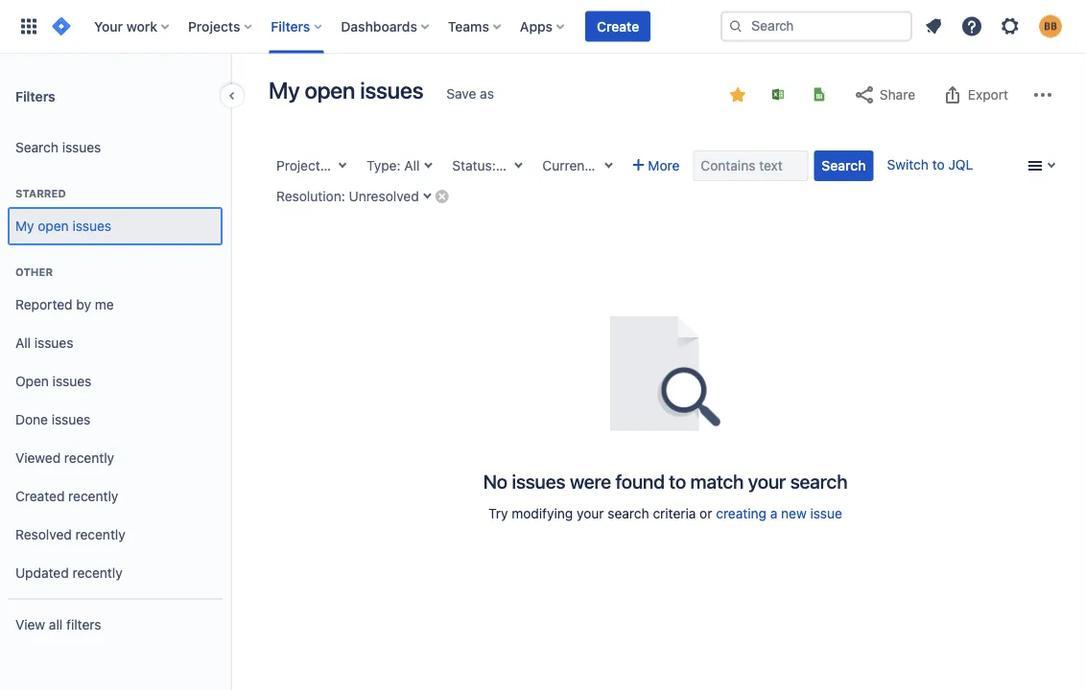 Task type: locate. For each thing, give the bounding box(es) containing it.
type: all
[[367, 158, 420, 174]]

were
[[570, 470, 611, 493]]

your up a
[[748, 470, 786, 493]]

create
[[597, 18, 639, 34]]

jira software image
[[50, 15, 73, 38], [50, 15, 73, 38]]

view
[[15, 618, 45, 633]]

issues inside search issues link
[[62, 140, 101, 156]]

dashboards button
[[335, 11, 437, 42]]

0 vertical spatial your
[[748, 470, 786, 493]]

issues inside all issues "link"
[[34, 336, 73, 351]]

recently down created recently link
[[75, 527, 125, 543]]

done issues
[[15, 412, 91, 428]]

0 vertical spatial search
[[15, 140, 58, 156]]

projects
[[188, 18, 240, 34]]

banner
[[0, 0, 1085, 54]]

my down filters popup button
[[269, 77, 300, 104]]

1 horizontal spatial your
[[748, 470, 786, 493]]

recently inside viewed recently link
[[64, 451, 114, 466]]

updated
[[15, 566, 69, 582]]

apps button
[[514, 11, 572, 42]]

viewed recently link
[[8, 440, 223, 478]]

issues right open
[[52, 374, 91, 390]]

your down were
[[577, 506, 604, 522]]

search up "issue"
[[790, 470, 848, 493]]

all
[[328, 158, 343, 174], [404, 158, 420, 174], [500, 158, 515, 174], [15, 336, 31, 351]]

issues down dashboards popup button
[[360, 77, 424, 104]]

try
[[489, 506, 508, 522]]

share
[[880, 87, 916, 103]]

view all filters link
[[8, 607, 223, 645]]

search down found
[[608, 506, 649, 522]]

my open issues
[[269, 77, 424, 104], [15, 218, 111, 234]]

issues up starred
[[62, 140, 101, 156]]

your
[[94, 18, 123, 34]]

to
[[933, 157, 945, 173], [669, 470, 686, 493]]

0 vertical spatial open
[[305, 77, 355, 104]]

all right 'type:'
[[404, 158, 420, 174]]

viewed recently
[[15, 451, 114, 466]]

my down starred
[[15, 218, 34, 234]]

viewed
[[15, 451, 61, 466]]

recently inside updated recently link
[[72, 566, 123, 582]]

recently for resolved recently
[[75, 527, 125, 543]]

switch
[[887, 157, 929, 173]]

my open issues down starred
[[15, 218, 111, 234]]

your profile and settings image
[[1039, 15, 1062, 38]]

all right status: in the top of the page
[[500, 158, 515, 174]]

save as
[[447, 86, 494, 102]]

switch to jql
[[887, 157, 973, 173]]

0 horizontal spatial search
[[608, 506, 649, 522]]

other
[[15, 266, 53, 279]]

criteria
[[653, 506, 696, 522]]

search
[[15, 140, 58, 156], [822, 158, 866, 174]]

match
[[691, 470, 744, 493]]

1 horizontal spatial open
[[305, 77, 355, 104]]

0 horizontal spatial my open issues
[[15, 218, 111, 234]]

or
[[700, 506, 713, 522]]

0 vertical spatial search
[[790, 470, 848, 493]]

apps
[[520, 18, 553, 34]]

by
[[76, 297, 91, 313]]

recently for created recently
[[68, 489, 118, 505]]

your
[[748, 470, 786, 493], [577, 506, 604, 522]]

share link
[[844, 80, 925, 110]]

filters
[[66, 618, 101, 633]]

all
[[49, 618, 63, 633]]

help image
[[961, 15, 984, 38]]

all issues link
[[8, 324, 223, 363]]

recently
[[64, 451, 114, 466], [68, 489, 118, 505], [75, 527, 125, 543], [72, 566, 123, 582]]

search for search
[[822, 158, 866, 174]]

filters
[[271, 18, 310, 34], [15, 88, 55, 104]]

1 horizontal spatial filters
[[271, 18, 310, 34]]

updated recently link
[[8, 555, 223, 593]]

switch to jql link
[[887, 157, 973, 173]]

0 vertical spatial filters
[[271, 18, 310, 34]]

0 horizontal spatial my
[[15, 218, 34, 234]]

open in microsoft excel image
[[771, 87, 786, 102]]

recently up created recently
[[64, 451, 114, 466]]

reported by me
[[15, 297, 114, 313]]

to left jql on the top
[[933, 157, 945, 173]]

my open issues link
[[8, 207, 223, 246]]

0 vertical spatial my open issues
[[269, 77, 424, 104]]

your work button
[[88, 11, 177, 42]]

issues up open issues
[[34, 336, 73, 351]]

issues up viewed recently
[[52, 412, 91, 428]]

appswitcher icon image
[[17, 15, 40, 38]]

modifying
[[512, 506, 573, 522]]

issues for done issues
[[52, 412, 91, 428]]

0 vertical spatial my
[[269, 77, 300, 104]]

1 horizontal spatial to
[[933, 157, 945, 173]]

filters right projects popup button
[[271, 18, 310, 34]]

all for type: all
[[404, 158, 420, 174]]

all up resolution: unresolved
[[328, 158, 343, 174]]

issues up the modifying
[[512, 470, 566, 493]]

recently for updated recently
[[72, 566, 123, 582]]

1 vertical spatial my open issues
[[15, 218, 111, 234]]

resolution:
[[276, 189, 345, 204]]

resolved
[[15, 527, 72, 543]]

starred
[[15, 188, 66, 200]]

updated recently
[[15, 566, 123, 582]]

dashboards
[[341, 18, 417, 34]]

notifications image
[[922, 15, 945, 38]]

open down starred
[[38, 218, 69, 234]]

search up starred
[[15, 140, 58, 156]]

more button
[[625, 151, 688, 181]]

my open issues inside starred group
[[15, 218, 111, 234]]

filters up search issues
[[15, 88, 55, 104]]

issues
[[360, 77, 424, 104], [62, 140, 101, 156], [72, 218, 111, 234], [34, 336, 73, 351], [52, 374, 91, 390], [52, 412, 91, 428], [512, 470, 566, 493]]

remove criteria image
[[434, 189, 450, 204]]

current user button
[[535, 151, 622, 181]]

created
[[15, 489, 65, 505]]

0 horizontal spatial filters
[[15, 88, 55, 104]]

1 vertical spatial search
[[822, 158, 866, 174]]

0 horizontal spatial search
[[15, 140, 58, 156]]

my open issues down 'primary' element on the top
[[269, 77, 424, 104]]

1 vertical spatial to
[[669, 470, 686, 493]]

search inside button
[[822, 158, 866, 174]]

issues for no issues were found to match your search
[[512, 470, 566, 493]]

0 vertical spatial to
[[933, 157, 945, 173]]

0 horizontal spatial open
[[38, 218, 69, 234]]

open issues
[[15, 374, 91, 390]]

to up the criteria
[[669, 470, 686, 493]]

recently down viewed recently link
[[68, 489, 118, 505]]

small image
[[730, 87, 746, 103]]

1 vertical spatial my
[[15, 218, 34, 234]]

1 horizontal spatial search
[[822, 158, 866, 174]]

recently inside created recently link
[[68, 489, 118, 505]]

open down filters popup button
[[305, 77, 355, 104]]

issues up by
[[72, 218, 111, 234]]

current user
[[543, 158, 622, 174]]

creating
[[716, 506, 767, 522]]

settings image
[[999, 15, 1022, 38]]

Search issues using keywords text field
[[693, 151, 808, 181]]

0 horizontal spatial to
[[669, 470, 686, 493]]

1 vertical spatial open
[[38, 218, 69, 234]]

all up open
[[15, 336, 31, 351]]

projects button
[[182, 11, 259, 42]]

issues inside done issues link
[[52, 412, 91, 428]]

issues for all issues
[[34, 336, 73, 351]]

1 vertical spatial your
[[577, 506, 604, 522]]

search
[[790, 470, 848, 493], [608, 506, 649, 522]]

recently inside resolved recently link
[[75, 527, 125, 543]]

all for status: all
[[500, 158, 515, 174]]

search left "switch"
[[822, 158, 866, 174]]

1 vertical spatial filters
[[15, 88, 55, 104]]

my
[[269, 77, 300, 104], [15, 218, 34, 234]]

recently down resolved recently link
[[72, 566, 123, 582]]

issues inside 'open issues' link
[[52, 374, 91, 390]]



Task type: describe. For each thing, give the bounding box(es) containing it.
project:
[[276, 158, 324, 174]]

open
[[15, 374, 49, 390]]

more
[[648, 158, 680, 174]]

all issues
[[15, 336, 73, 351]]

teams button
[[442, 11, 509, 42]]

primary element
[[12, 0, 721, 53]]

save as button
[[437, 79, 504, 109]]

project: all
[[276, 158, 343, 174]]

reported by me link
[[8, 286, 223, 324]]

0 horizontal spatial your
[[577, 506, 604, 522]]

export
[[968, 87, 1009, 103]]

save
[[447, 86, 476, 102]]

Search field
[[721, 11, 913, 42]]

unresolved
[[349, 189, 419, 204]]

1 horizontal spatial my
[[269, 77, 300, 104]]

1 horizontal spatial search
[[790, 470, 848, 493]]

export button
[[932, 80, 1018, 110]]

search image
[[728, 19, 744, 34]]

search for search issues
[[15, 140, 58, 156]]

work
[[126, 18, 157, 34]]

search button
[[814, 151, 874, 181]]

resolved recently
[[15, 527, 125, 543]]

issues inside "my open issues" link
[[72, 218, 111, 234]]

search issues link
[[8, 129, 223, 167]]

my inside starred group
[[15, 218, 34, 234]]

done
[[15, 412, 48, 428]]

resolved recently link
[[8, 516, 223, 555]]

created recently
[[15, 489, 118, 505]]

create button
[[585, 11, 651, 42]]

search issues
[[15, 140, 101, 156]]

a
[[770, 506, 778, 522]]

jql
[[949, 157, 973, 173]]

filters inside popup button
[[271, 18, 310, 34]]

recently for viewed recently
[[64, 451, 114, 466]]

me
[[95, 297, 114, 313]]

open in google sheets image
[[812, 87, 827, 102]]

as
[[480, 86, 494, 102]]

created recently link
[[8, 478, 223, 516]]

other group
[[8, 246, 223, 599]]

reported
[[15, 297, 73, 313]]

status:
[[452, 158, 496, 174]]

open issues link
[[8, 363, 223, 401]]

try modifying your search criteria or creating a new issue
[[489, 506, 842, 522]]

starred group
[[8, 167, 223, 251]]

teams
[[448, 18, 489, 34]]

creating a new issue link
[[716, 506, 842, 522]]

found
[[616, 470, 665, 493]]

current
[[543, 158, 590, 174]]

1 vertical spatial search
[[608, 506, 649, 522]]

your work
[[94, 18, 157, 34]]

no issues were found to match your search
[[483, 470, 848, 493]]

issue
[[810, 506, 842, 522]]

done issues link
[[8, 401, 223, 440]]

view all filters
[[15, 618, 101, 633]]

no
[[483, 470, 508, 493]]

filters button
[[265, 11, 329, 42]]

status: all
[[452, 158, 515, 174]]

issues for search issues
[[62, 140, 101, 156]]

all inside "link"
[[15, 336, 31, 351]]

type:
[[367, 158, 401, 174]]

new
[[781, 506, 807, 522]]

1 horizontal spatial my open issues
[[269, 77, 424, 104]]

issues for open issues
[[52, 374, 91, 390]]

all for project: all
[[328, 158, 343, 174]]

open inside starred group
[[38, 218, 69, 234]]

user
[[593, 158, 622, 174]]

banner containing your work
[[0, 0, 1085, 54]]

resolution: unresolved
[[276, 189, 419, 204]]



Task type: vqa. For each thing, say whether or not it's contained in the screenshot.
Dashboards
yes



